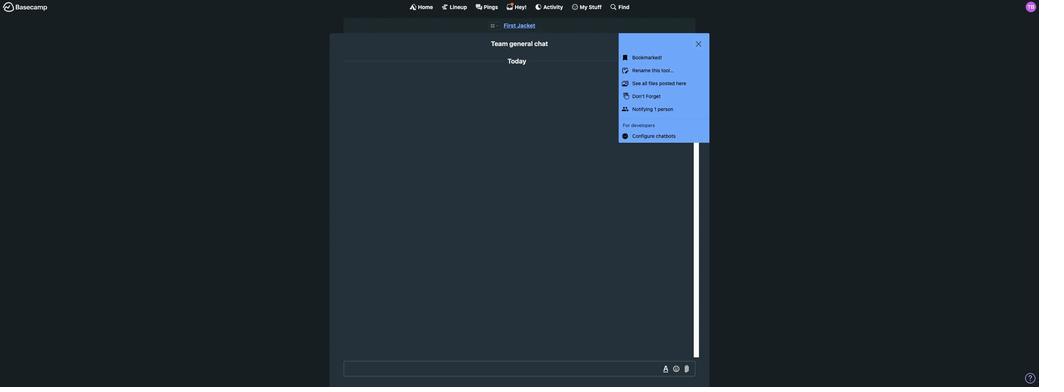 Task type: vqa. For each thing, say whether or not it's contained in the screenshot.
Notifying       1 person
yes



Task type: locate. For each thing, give the bounding box(es) containing it.
first
[[504, 22, 516, 29]]

notifying
[[633, 106, 653, 112]]

today
[[508, 57, 527, 65]]

activity
[[544, 4, 563, 10]]

don't
[[633, 93, 645, 99]]

switch accounts image
[[3, 2, 48, 13]]

pings
[[484, 4, 498, 10]]

tyler black image
[[676, 73, 691, 88]]

10:09am link
[[649, 75, 665, 79]]

bookmarked!
[[633, 55, 662, 61]]

my stuff button
[[572, 3, 602, 10]]

for developers
[[623, 122, 655, 128]]

main element
[[0, 0, 1040, 14]]

see all files posted here
[[633, 80, 687, 86]]

team!
[[659, 81, 672, 87]]

chat
[[535, 40, 548, 48]]

rename this tool…
[[633, 67, 674, 73]]

configure chatbots link
[[619, 130, 710, 143]]

first jacket link
[[504, 22, 536, 29]]

forget
[[646, 93, 661, 99]]

my stuff
[[580, 4, 602, 10]]

stuff
[[589, 4, 602, 10]]

files
[[649, 80, 658, 86]]

see
[[633, 80, 641, 86]]

None text field
[[344, 361, 696, 377]]

rename
[[633, 67, 651, 73]]

find button
[[610, 3, 630, 10]]

find
[[619, 4, 630, 10]]

tyler black image
[[1026, 2, 1037, 12]]

bookmarked! link
[[619, 51, 710, 64]]

notifying       1 person
[[633, 106, 674, 112]]

all
[[643, 80, 648, 86]]

developers
[[632, 122, 655, 128]]

jacket
[[518, 22, 536, 29]]

posted
[[660, 80, 675, 86]]

chatbots
[[656, 133, 676, 139]]

here
[[676, 80, 687, 86]]

lineup
[[450, 4, 467, 10]]

rename this tool… link
[[619, 64, 710, 77]]

see all files posted here link
[[619, 77, 710, 90]]

configure
[[633, 133, 655, 139]]



Task type: describe. For each thing, give the bounding box(es) containing it.
tool…
[[662, 67, 674, 73]]

pings button
[[476, 3, 498, 10]]

hey! button
[[507, 2, 527, 10]]

team general chat
[[491, 40, 548, 48]]

for
[[623, 122, 630, 128]]

hey!
[[515, 4, 527, 10]]

10:09am element
[[649, 75, 665, 79]]

my
[[580, 4, 588, 10]]

hello
[[646, 81, 658, 87]]

configure chatbots
[[633, 133, 676, 139]]

this
[[652, 67, 660, 73]]

lineup link
[[442, 3, 467, 10]]

home link
[[410, 3, 433, 10]]

10:09am
[[649, 75, 665, 79]]

home
[[418, 4, 433, 10]]

hello team!
[[646, 81, 672, 87]]

don't forget link
[[619, 90, 710, 103]]

notifying       1 person link
[[619, 103, 710, 116]]

team
[[491, 40, 508, 48]]

general
[[510, 40, 533, 48]]

person
[[658, 106, 674, 112]]

don't forget
[[633, 93, 661, 99]]

first jacket
[[504, 22, 536, 29]]

1
[[655, 106, 657, 112]]

activity link
[[535, 3, 563, 10]]



